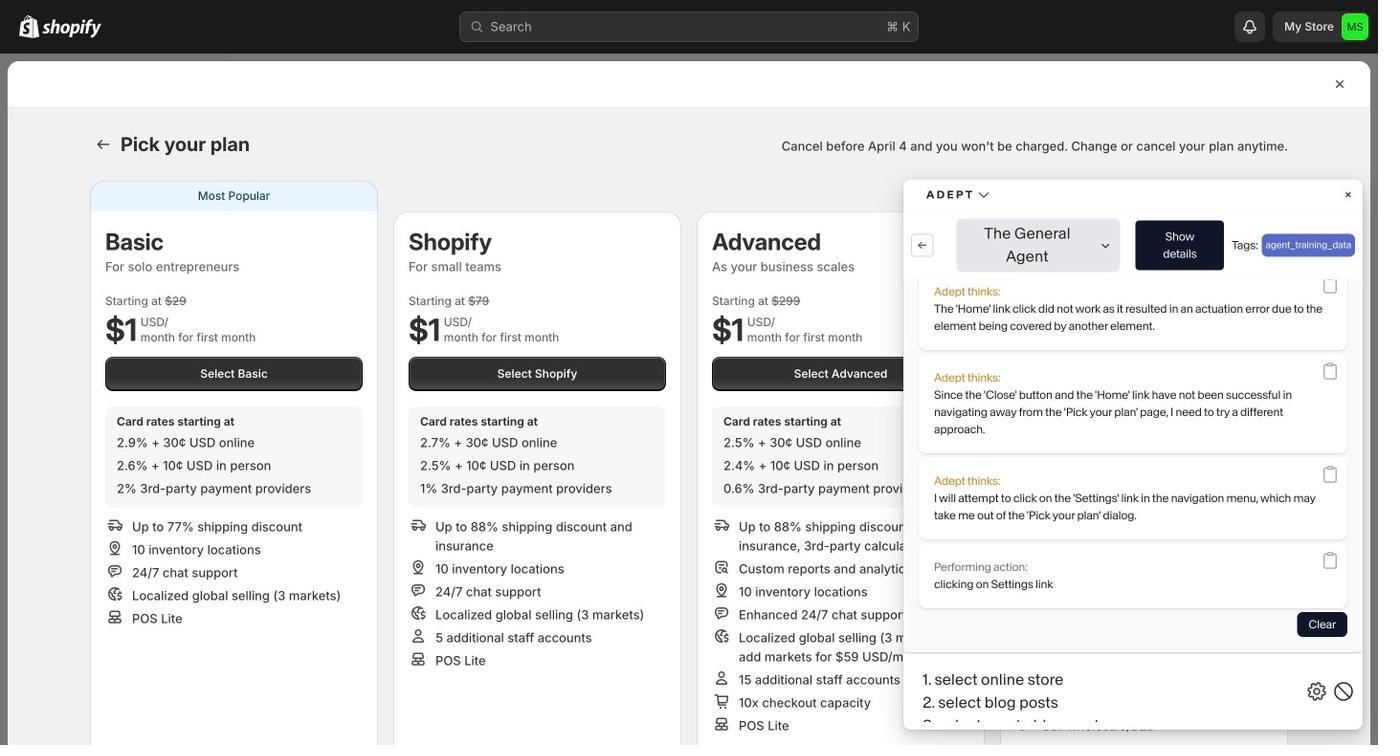 Task type: describe. For each thing, give the bounding box(es) containing it.
settings dialog
[[8, 61, 1371, 746]]

shopify image
[[19, 15, 39, 38]]

shopify image
[[42, 19, 101, 38]]



Task type: locate. For each thing, give the bounding box(es) containing it.
my store image
[[1342, 13, 1369, 40]]



Task type: vqa. For each thing, say whether or not it's contained in the screenshot.
Shopify icon
yes



